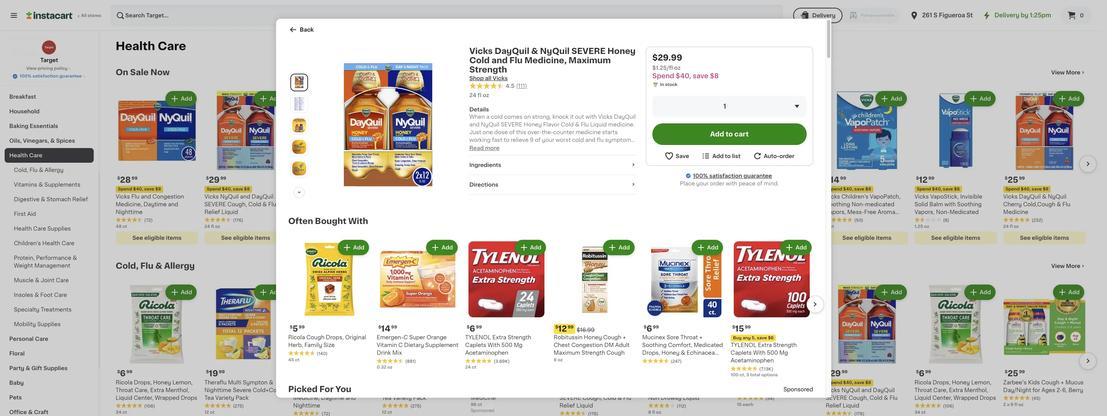 Task type: locate. For each thing, give the bounding box(es) containing it.
tylenol down any on the bottom
[[731, 342, 757, 348]]

flu inside vicks flu and congestion medicine, daytime and nighttime
[[131, 194, 139, 200]]

99 inside $ 19 99
[[219, 370, 225, 374]]

throat inside mucinex sore throat + soothing comfort, medicated drops, honey & echinacea flavor
[[681, 335, 698, 340]]

1 vertical spatial goods
[[32, 79, 51, 85]]

to for list
[[725, 153, 731, 158]]

for for $7.99 original price: $8.99 "element" to the top
[[316, 194, 324, 200]]

1 horizontal spatial $ 12 99
[[916, 176, 935, 184]]

2 vertical spatial 8
[[648, 411, 651, 415]]

medicine, inside vicks dayquil & nyquil severe honey cold and flu medicine, maximum strength
[[560, 210, 586, 215]]

5 up herb, at left bottom
[[293, 324, 298, 332]]

2 horizontal spatial 29
[[830, 370, 841, 378]]

item carousel region containing 5
[[278, 235, 824, 381]]

1 horizontal spatial order
[[780, 153, 795, 158]]

health down oils,
[[9, 153, 28, 158]]

15 inside 15 spend $40, save $8 vicks dayquil severe cold, cough & flu medicine, liquicaps
[[475, 176, 484, 184]]

auto-order
[[764, 153, 795, 158]]

zarbee's kids cough + mucus day/night for ages 2-6, berry
[[1004, 380, 1084, 393]]

+ up adult
[[623, 335, 626, 340]]

tylenol up 24 ct
[[465, 335, 491, 340]]

(106)
[[144, 404, 155, 409], [943, 404, 954, 409]]

261
[[923, 12, 933, 18]]

15 each
[[737, 403, 754, 407]]

0 horizontal spatial 34
[[116, 411, 121, 415]]

99 inside $ 17 99
[[396, 176, 402, 181]]

nyquil inside button
[[575, 388, 594, 393]]

1 horizontal spatial caplets
[[731, 350, 752, 355]]

items for with
[[965, 235, 981, 241]]

sauces
[[51, 65, 71, 70]]

pure 7 gray enrichment relief deluxe heating pad
[[737, 186, 818, 200]]

flu inside "vicks dayquil & nyquil cherry cold,cough & flu medicine"
[[1063, 202, 1071, 207]]

0 vertical spatial acetaminophen
[[465, 350, 509, 355]]

cough up the liquicaps
[[471, 202, 489, 207]]

tylenol for buy any 5, save $6
[[731, 342, 757, 348]]

eligible for daytime
[[144, 235, 165, 241]]

$8 inside spend $40, save $8 vicks flu and congestion medicine, daytime and nighttime
[[333, 381, 339, 385]]

2 see eligible items button from the left
[[560, 232, 642, 245]]

extra
[[493, 335, 506, 340], [758, 342, 772, 348], [150, 388, 164, 393], [949, 388, 963, 393]]

96
[[471, 403, 477, 407]]

1 view more link from the top
[[1052, 69, 1086, 76]]

4 items from the left
[[255, 235, 270, 241]]

organic up the often
[[293, 194, 315, 200]]

nighttime inside spend $40, save $8 vicks flu and congestion medicine, daytime and nighttime
[[293, 403, 320, 409]]

$ 25 99 for zarbee's
[[1005, 370, 1025, 378]]

100% satisfaction guarantee up place your order with peace of mind.
[[693, 173, 772, 178]]

spend
[[653, 73, 674, 79], [118, 187, 132, 191], [828, 187, 843, 191], [207, 187, 221, 191], [384, 187, 399, 191], [473, 187, 487, 191], [651, 187, 665, 191], [917, 187, 931, 191], [1006, 187, 1020, 191], [296, 381, 310, 385], [828, 381, 843, 385]]

kids, up bought
[[325, 194, 338, 200]]

0 vertical spatial organic
[[293, 194, 315, 200]]

robitussin up cough+chest
[[648, 380, 677, 386]]

7 down the enlarge cold, flu & allergy vicks dayquil & nyquil severe honey cold and flu medicine, maximum strength angle_top (opens in a new tab) image at top
[[298, 176, 303, 184]]

2 menthol, from the left
[[965, 388, 988, 393]]

all
[[485, 75, 492, 81]]

2 eligible from the left
[[588, 235, 609, 241]]

8 eligible from the left
[[944, 235, 964, 241]]

specialty treatments link
[[5, 302, 94, 317]]

medicated down invisible
[[950, 210, 979, 215]]

drink
[[377, 350, 391, 355]]

order inside auto-order button
[[780, 153, 795, 158]]

honey inside vicks dayquil & nyquil severe honey cold and flu medicine, maximum strength shop all vicks
[[608, 47, 636, 55]]

first aid link
[[5, 207, 94, 221]]

1 horizontal spatial tea
[[382, 396, 392, 401]]

household link
[[5, 104, 94, 119]]

kids, for $7.99 original price: $8.99 "element" to the top
[[325, 194, 338, 200]]

1 (275) from the left
[[233, 404, 244, 409]]

pad
[[780, 194, 791, 200]]

1 horizontal spatial $ 14 99
[[828, 176, 846, 184]]

1 vertical spatial view more link
[[1052, 262, 1086, 270]]

9 see eligible items button from the left
[[1004, 232, 1086, 245]]

daytime inside spend $40, save $8 vicks flu and congestion medicine, daytime and nighttime
[[321, 396, 344, 401]]

pack inside the product 'group'
[[236, 396, 249, 401]]

cough down adult
[[607, 350, 625, 355]]

1 25 from the top
[[1008, 176, 1019, 184]]

2 horizontal spatial for
[[1033, 388, 1041, 393]]

dry goods & pasta
[[9, 50, 62, 56]]

$ 14 99 for spend
[[828, 176, 846, 184]]

1 eligible from the left
[[144, 235, 165, 241]]

1 horizontal spatial lemon,
[[972, 380, 992, 386]]

for up often bought with
[[316, 194, 324, 200]]

theraflu multi sympton & nighttime severe cold+cough tea variety pack down $ 19 99
[[205, 380, 287, 401]]

tea down 0.32 oz
[[382, 396, 392, 401]]

product group containing vicks nyquil and dayquil severe cough, cold & flu relief liquid
[[560, 283, 642, 416]]

pack
[[360, 194, 373, 200], [804, 388, 817, 393], [236, 396, 249, 401], [413, 396, 426, 401]]

theraflu down 0.32 oz
[[382, 380, 404, 386]]

satisfaction up place your order with peace of mind.
[[710, 173, 743, 178]]

2 horizontal spatial with
[[753, 350, 766, 355]]

1 horizontal spatial pops,
[[802, 380, 818, 386]]

nyquil inside vicks dayquil & nyquil severe honey cold and flu medicine, maximum strength shop all vicks
[[540, 47, 570, 55]]

3 see from the left
[[843, 235, 853, 241]]

1 vertical spatial children's
[[14, 241, 41, 246]]

baby link
[[5, 376, 94, 390]]

care down vinegars,
[[29, 153, 42, 158]]

0 horizontal spatial lolleez
[[293, 186, 312, 192]]

15 left each
[[737, 403, 742, 407]]

1 see eligible items button from the left
[[116, 232, 198, 245]]

see eligible items for cold,cough
[[1020, 235, 1070, 241]]

+ up 6,
[[1061, 380, 1065, 386]]

cold, flu & allergy
[[14, 167, 64, 173], [116, 262, 195, 270]]

ricola for 19
[[116, 380, 133, 386]]

spend inside spend $40, save $8 vicks flu and congestion medicine, daytime and nighttime
[[296, 381, 310, 385]]

8 items from the left
[[965, 235, 981, 241]]

100% up canned
[[20, 74, 31, 78]]

100%
[[20, 74, 31, 78], [693, 173, 708, 178]]

caplets up 24 ct
[[465, 342, 486, 348]]

$ 38 vicks combo pack, ultra concentrated cold and flu medicine 96 ct
[[471, 370, 544, 407]]

medicated inside mucinex sore throat + soothing comfort, medicated drops, honey & echinacea flavor
[[694, 342, 723, 348]]

relief inside pure 7 gray enrichment relief deluxe heating pad
[[802, 186, 818, 192]]

1 horizontal spatial 14
[[830, 176, 840, 184]]

0 vertical spatial satisfaction
[[32, 74, 58, 78]]

24 for tylenol extra strength caplets with 500 mg acetaminophen
[[465, 365, 471, 369]]

each
[[743, 403, 754, 407]]

drops, inside mucinex sore throat + soothing comfort, medicated drops, honey & echinacea flavor
[[642, 350, 660, 355]]

acetaminophen up the (3.69k)
[[465, 350, 509, 355]]

tea
[[205, 396, 214, 401], [382, 396, 392, 401]]

gift
[[31, 366, 42, 371]]

24 fl oz
[[470, 92, 489, 98], [205, 225, 220, 229], [1004, 225, 1019, 229]]

1 $ 25 99 from the top
[[1005, 176, 1025, 184]]

medicine, inside 15 spend $40, save $8 vicks dayquil severe cold, cough & flu medicine, liquicaps
[[506, 202, 532, 207]]

5 down patch
[[826, 225, 829, 229]]

care up children's health care
[[33, 226, 46, 231]]

0 horizontal spatial tea
[[205, 396, 214, 401]]

mg
[[514, 342, 523, 348], [780, 350, 788, 355]]

8 down chest
[[554, 357, 557, 362]]

1 view more from the top
[[1052, 70, 1081, 75]]

item carousel region containing 28
[[116, 86, 1097, 249]]

pops, for the right $7.99 original price: $8.99 "element"
[[802, 380, 818, 386]]

tylenol extra strength caplets with 500 mg acetaminophen up the (3.69k)
[[465, 335, 531, 355]]

1 horizontal spatial vapors,
[[915, 210, 935, 215]]

strength inside robitussin honey cough + chest congestion dm adult maximum strength cough 8 oz
[[582, 350, 605, 355]]

with
[[726, 181, 738, 186], [945, 202, 956, 207]]

2 multi from the left
[[406, 380, 419, 386]]

0 horizontal spatial 100%
[[20, 74, 31, 78]]

medicated
[[950, 210, 979, 215], [694, 342, 723, 348]]

theraflu multi sympton & nighttime severe cold+cough tea variety pack down (881)
[[382, 380, 465, 401]]

1 horizontal spatial 12 ct
[[382, 411, 392, 415]]

0 horizontal spatial organic
[[293, 194, 315, 200]]

0 horizontal spatial with
[[348, 217, 368, 225]]

severe inside vicks dayquil & nyquil severe honey cold and flu medicine, maximum strength
[[560, 202, 581, 207]]

eligible for medicated
[[855, 235, 875, 241]]

3 eligible from the left
[[855, 235, 875, 241]]

& inside vicks dayquil & nyquil severe honey cold and flu medicine, maximum strength shop all vicks
[[531, 47, 538, 55]]

1 horizontal spatial with
[[945, 202, 956, 207]]

& inside protein, performance & weight management
[[73, 255, 77, 261]]

2 view more from the top
[[1052, 264, 1081, 269]]

to left list
[[725, 153, 731, 158]]

vicks inside 15 spend $40, save $8 vicks dayquil severe cold, cough & flu medicine, liquicaps
[[471, 194, 485, 200]]

3 see eligible items from the left
[[843, 235, 892, 241]]

enlarge cold, flu & allergy vicks dayquil & nyquil severe honey cold and flu medicine, maximum strength hero (opens in a new tab) image
[[292, 75, 306, 89]]

liquid
[[222, 210, 238, 215], [116, 396, 132, 401], [683, 396, 700, 401], [915, 396, 931, 401], [577, 403, 593, 409], [843, 403, 860, 409]]

1 horizontal spatial severe
[[410, 388, 429, 393]]

& inside 'link'
[[26, 366, 30, 371]]

see eligible items for with
[[932, 235, 981, 241]]

organic for $7.99 original price: $8.99 "element" to the top
[[293, 194, 315, 200]]

0 vertical spatial dm
[[605, 342, 614, 348]]

1.25 oz
[[915, 225, 930, 229]]

children's up protein, on the left
[[14, 241, 41, 246]]

spend inside $29.99 $1.25/fl oz spend $40, save $8
[[653, 73, 674, 79]]

fl for robitussin maximum strength cough+chest congestion dm non drowsy liquid
[[652, 411, 655, 415]]

2 34 ct from the left
[[915, 411, 926, 415]]

$40, inside 15 spend $40, save $8 vicks dayquil severe cold, cough & flu medicine, liquicaps
[[488, 187, 498, 191]]

mind.
[[764, 181, 779, 186]]

1 horizontal spatial sympton
[[421, 380, 445, 386]]

1 vertical spatial 100%
[[693, 173, 708, 178]]

for up '(58)'
[[760, 388, 768, 393]]

vicks inside $ 38 vicks combo pack, ultra concentrated cold and flu medicine 96 ct
[[471, 380, 485, 386]]

2 ricola drops, honey lemon, throat care, extra menthol, liquid center, wrapped drops from the left
[[915, 380, 997, 401]]

to
[[726, 131, 733, 137], [725, 153, 731, 158]]

0 vertical spatial 100% satisfaction guarantee
[[20, 74, 82, 78]]

lemon,
[[173, 380, 193, 386], [972, 380, 992, 386]]

1 vertical spatial 25
[[1008, 370, 1019, 378]]

health care down vinegars,
[[9, 153, 42, 158]]

lolleez down 3
[[737, 380, 756, 386]]

ingredients button
[[470, 161, 637, 168]]

9 see from the left
[[1020, 235, 1031, 241]]

0 vertical spatial lolleez  throat soothing pops, organic for kids, variety pack
[[293, 186, 374, 200]]

0 vertical spatial cold,
[[14, 167, 28, 173]]

1 horizontal spatial 500
[[767, 350, 778, 355]]

1 vertical spatial medicine
[[471, 396, 496, 401]]

1 horizontal spatial (106)
[[943, 404, 954, 409]]

vicks dayquil & nyquil severe honey cold and flu medicine, maximum strength button
[[560, 89, 642, 230]]

$7.99 original price: $8.99 element
[[293, 175, 376, 185], [737, 369, 820, 379]]

7 down the peace
[[751, 186, 754, 192]]

& inside mucinex sore throat + soothing comfort, medicated drops, honey & echinacea flavor
[[681, 350, 685, 355]]

children's up mess-
[[842, 194, 869, 200]]

1 horizontal spatial cold+cough
[[430, 388, 465, 393]]

items for honey
[[610, 235, 626, 241]]

with right bought
[[348, 217, 368, 225]]

supplies down floral link at bottom left
[[43, 366, 68, 371]]

vicks vapostick, invisible solid balm with soothing vapors, non-medicated
[[915, 194, 983, 215]]

None search field
[[110, 5, 783, 26]]

3 see eligible items button from the left
[[826, 232, 909, 245]]

order
[[780, 153, 795, 158], [710, 181, 725, 186]]

4 see eligible items button from the left
[[205, 232, 287, 245]]

15 down ingredients
[[475, 176, 484, 184]]

organic for the right $7.99 original price: $8.99 "element"
[[737, 388, 759, 393]]

goods inside canned goods & soups link
[[32, 79, 51, 85]]

2 25 from the top
[[1008, 370, 1019, 378]]

1 see eligible items from the left
[[132, 235, 182, 241]]

9 eligible from the left
[[1032, 235, 1053, 241]]

c up mix at the left
[[399, 342, 403, 348]]

1 horizontal spatial 8
[[648, 411, 651, 415]]

robitussin for robitussin honey cough + chest congestion dm adult maximum strength cough 8 oz
[[554, 335, 583, 340]]

buy
[[733, 335, 742, 340]]

non-
[[852, 202, 866, 207], [936, 210, 950, 215]]

500 down $6
[[767, 350, 778, 355]]

1 horizontal spatial (275)
[[411, 404, 422, 409]]

0 button
[[1061, 6, 1092, 25]]

0 horizontal spatial +
[[623, 335, 626, 340]]

2 view more link from the top
[[1052, 262, 1086, 270]]

1 horizontal spatial center,
[[933, 396, 953, 401]]

15 up 'buy'
[[735, 324, 744, 332]]

view more for spend $40, save $8
[[1052, 70, 1081, 75]]

2 see from the left
[[576, 235, 587, 241]]

honey inside vicks dayquil & nyquil severe honey cold and flu medicine, maximum strength
[[583, 202, 601, 207]]

1 horizontal spatial $7.99 original price: $8.99 element
[[737, 369, 820, 379]]

$ 25 99
[[1005, 176, 1025, 184], [1005, 370, 1025, 378]]

25
[[1008, 176, 1019, 184], [1008, 370, 1019, 378]]

500
[[502, 342, 513, 348], [767, 350, 778, 355]]

ricola inside ricola cough drops, original herb, family size
[[288, 335, 305, 340]]

2 items from the left
[[610, 235, 626, 241]]

1 horizontal spatial drops
[[980, 396, 997, 401]]

$ 25 99 up zarbee's
[[1005, 370, 1025, 378]]

berry
[[1069, 388, 1084, 393]]

non
[[648, 396, 660, 401]]

0 horizontal spatial $ 14 99
[[378, 324, 397, 332]]

item carousel region containing 6
[[116, 280, 1097, 416]]

6 items from the left
[[521, 235, 537, 241]]

health care supplies link
[[5, 221, 94, 236]]

product group containing 17
[[382, 89, 465, 245]]

2 horizontal spatial 24 fl oz
[[1004, 225, 1019, 229]]

health care up on sale now
[[116, 41, 186, 52]]

2 horizontal spatial ricola
[[915, 380, 932, 386]]

1 vertical spatial 7
[[751, 186, 754, 192]]

for down kids
[[1033, 388, 1041, 393]]

2 theraflu multi sympton & nighttime severe cold+cough tea variety pack from the left
[[382, 380, 465, 401]]

maximum
[[569, 56, 611, 64], [588, 210, 614, 215], [554, 350, 580, 355], [679, 380, 705, 386]]

100% satisfaction guarantee inside button
[[20, 74, 82, 78]]

protein, performance & weight management link
[[5, 251, 94, 273]]

8 down non
[[648, 411, 651, 415]]

$8 inside $29.99 $1.25/fl oz spend $40, save $8
[[710, 73, 719, 79]]

eligible for cold,cough
[[1032, 235, 1053, 241]]

0 horizontal spatial kids,
[[325, 194, 338, 200]]

goods down prepared foods
[[21, 50, 39, 56]]

soothing down mucinex
[[642, 342, 667, 348]]

lolleez  throat soothing pops, organic for kids, variety pack up bought
[[293, 186, 374, 200]]

ct inside $ 38 vicks combo pack, ultra concentrated cold and flu medicine 96 ct
[[478, 403, 482, 407]]

9 see eligible items from the left
[[1020, 235, 1070, 241]]

maximum inside robitussin honey cough + chest congestion dm adult maximum strength cough 8 oz
[[554, 350, 580, 355]]

100% satisfaction guarantee
[[20, 74, 82, 78], [693, 173, 772, 178]]

medicated up echinacea
[[694, 342, 723, 348]]

with down '5,'
[[753, 350, 766, 355]]

$ 12 99 up the solid
[[916, 176, 935, 184]]

caplets for buy any 5, save $6
[[731, 350, 752, 355]]

chest
[[554, 342, 570, 348]]

1 horizontal spatial delivery
[[995, 12, 1020, 18]]

size
[[324, 342, 335, 348]]

0 vertical spatial more
[[1066, 70, 1081, 75]]

insoles & foot care
[[14, 292, 67, 298]]

center,
[[134, 396, 153, 401], [933, 396, 953, 401]]

nighttime inside vicks flu and congestion medicine, daytime and nighttime
[[116, 210, 143, 215]]

care right joint
[[56, 278, 69, 283]]

1 horizontal spatial medicine
[[1004, 210, 1029, 215]]

1 vertical spatial lolleez
[[737, 380, 756, 386]]

multi inside the product 'group'
[[228, 380, 242, 386]]

see eligible items button for daytime
[[116, 232, 198, 245]]

acetaminophen for buy any 5, save $6
[[731, 358, 774, 363]]

0 horizontal spatial daytime
[[144, 202, 167, 207]]

1 theraflu from the left
[[205, 380, 227, 386]]

guarantee up soups
[[59, 74, 82, 78]]

drops,
[[326, 335, 344, 340], [642, 350, 660, 355], [134, 380, 152, 386], [933, 380, 951, 386]]

4 see from the left
[[221, 235, 232, 241]]

0 horizontal spatial 500
[[502, 342, 513, 348]]

emergen-c super orange vitamin c dietary supplement drink mix
[[377, 335, 459, 355]]

8 see from the left
[[932, 235, 942, 241]]

1 see from the left
[[132, 235, 143, 241]]

order up $29.99 original price: $39.99 element
[[780, 153, 795, 158]]

goods for canned
[[32, 79, 51, 85]]

5 eligible from the left
[[411, 235, 431, 241]]

see eligible items button for honey
[[560, 232, 642, 245]]

1 horizontal spatial robitussin
[[648, 380, 677, 386]]

non- up mess-
[[852, 202, 866, 207]]

vicks flu and congestion medicine, daytime and nighttime
[[116, 194, 184, 215]]

supplies up children's health care link
[[47, 226, 71, 231]]

1 vertical spatial $ 7 99
[[739, 370, 753, 378]]

medicated inside vicks vapostick, invisible solid balm with soothing vapors, non-medicated
[[950, 210, 979, 215]]

with for buy any 5, save $6
[[753, 350, 766, 355]]

condiments
[[9, 65, 44, 70]]

2 horizontal spatial cold,
[[533, 194, 547, 200]]

0 horizontal spatial $ 29 99
[[206, 176, 226, 184]]

100
[[731, 373, 739, 377]]

$ 12 99 inside $12.99 original price: $16.99 element
[[555, 324, 574, 332]]

$ inside $ 15 99
[[733, 325, 735, 329]]

baking essentials link
[[5, 119, 94, 133]]

with up the (3.69k)
[[488, 342, 500, 348]]

0 horizontal spatial cold, flu & allergy link
[[5, 163, 94, 177]]

day/night
[[1004, 388, 1032, 393]]

service type group
[[793, 8, 901, 23]]

flavor
[[642, 358, 659, 363]]

more for spend $40, save $8
[[1066, 70, 1081, 75]]

cough up family on the left bottom of the page
[[307, 335, 325, 340]]

100% satisfaction guarantee down view pricing policy link
[[20, 74, 82, 78]]

with down vapostick,
[[945, 202, 956, 207]]

0 horizontal spatial order
[[710, 181, 725, 186]]

(3.69k)
[[494, 359, 510, 363]]

goods down pricing
[[32, 79, 51, 85]]

kids, for the right $7.99 original price: $8.99 "element"
[[769, 388, 782, 393]]

$ 12 99 up chest
[[555, 324, 574, 332]]

1 sympton from the left
[[243, 380, 268, 386]]

product group containing 28
[[116, 89, 198, 245]]

+ up echinacea
[[700, 335, 703, 340]]

0 vertical spatial $ 12 99
[[916, 176, 935, 184]]

delivery inside "delivery" button
[[813, 13, 836, 18]]

1 vapors, from the left
[[826, 210, 846, 215]]

robitussin inside robitussin honey cough + chest congestion dm adult maximum strength cough 8 oz
[[554, 335, 583, 340]]

$ 29 99
[[206, 176, 226, 184], [739, 176, 759, 184], [828, 370, 848, 378]]

$ 25 99 up the cherry
[[1005, 176, 1025, 184]]

enlarge cold, flu & allergy vicks dayquil & nyquil severe honey cold and flu medicine, maximum strength angle_right (opens in a new tab) image
[[292, 118, 306, 132]]

goods
[[21, 50, 39, 56], [32, 79, 51, 85]]

solid
[[915, 202, 928, 207]]

soothing inside vicks children's vapopatch, soothing non-medicated vapors, mess-free aroma patch
[[826, 202, 851, 207]]

2 vapors, from the left
[[915, 210, 935, 215]]

1 multi from the left
[[228, 380, 242, 386]]

tea down 19
[[205, 396, 214, 401]]

health down health care supplies link
[[42, 241, 60, 246]]

oz inside $29.99 $1.25/fl oz spend $40, save $8
[[674, 65, 681, 70]]

2 see eligible items from the left
[[576, 235, 626, 241]]

$ inside $ 19 99
[[206, 370, 209, 374]]

0 vertical spatial to
[[726, 131, 733, 137]]

8 see eligible items from the left
[[932, 235, 981, 241]]

4 see eligible items from the left
[[221, 235, 270, 241]]

target logo image
[[42, 40, 57, 55]]

1 12 ct from the left
[[205, 411, 215, 415]]

eligible for cough,
[[233, 235, 253, 241]]

+ inside mucinex sore throat + soothing comfort, medicated drops, honey & echinacea flavor
[[700, 335, 703, 340]]

0 horizontal spatial acetaminophen
[[465, 350, 509, 355]]

& inside vicks dayquil & nyquil severe honey cold and flu medicine, maximum strength
[[599, 194, 603, 200]]

2 horizontal spatial vicks nyquil and dayquil severe cough, cold & flu relief liquid
[[826, 388, 898, 409]]

100% satisfaction guarantee button
[[12, 72, 86, 79]]

500 up the (3.69k)
[[502, 342, 513, 348]]

25 up zarbee's
[[1008, 370, 1019, 378]]

treatments
[[41, 307, 72, 312]]

2 12 ct from the left
[[382, 411, 392, 415]]

supplies inside 'link'
[[43, 366, 68, 371]]

6 see from the left
[[488, 235, 498, 241]]

eligible for honey
[[588, 235, 609, 241]]

5
[[826, 225, 829, 229], [293, 324, 298, 332]]

0 horizontal spatial caplets
[[465, 342, 486, 348]]

foot
[[40, 292, 53, 298]]

1 items from the left
[[166, 235, 182, 241]]

see
[[132, 235, 143, 241], [576, 235, 587, 241], [843, 235, 853, 241], [221, 235, 232, 241], [399, 235, 409, 241], [488, 235, 498, 241], [665, 235, 676, 241], [932, 235, 942, 241], [1020, 235, 1031, 241]]

items
[[166, 235, 182, 241], [610, 235, 626, 241], [876, 235, 892, 241], [255, 235, 270, 241], [432, 235, 448, 241], [521, 235, 537, 241], [699, 235, 714, 241], [965, 235, 981, 241], [1054, 235, 1070, 241]]

lolleez  throat soothing pops, organic for kids, variety pack down options
[[737, 380, 818, 393]]

$40, inside spend $40, save $8 vicks flu and congestion medicine, daytime and nighttime
[[311, 381, 321, 385]]

drops, inside ricola cough drops, original herb, family size
[[326, 335, 344, 340]]

1 horizontal spatial non-
[[936, 210, 950, 215]]

children's inside vicks children's vapopatch, soothing non-medicated vapors, mess-free aroma patch
[[842, 194, 869, 200]]

tylenol extra strength caplets with 500 mg acetaminophen up (7.13k)
[[731, 342, 797, 363]]

$15.99 element
[[648, 175, 731, 185]]

0 vertical spatial view more link
[[1052, 69, 1086, 76]]

0.32 oz
[[377, 365, 393, 369]]

item carousel region for cold, flu & allergy
[[116, 280, 1097, 416]]

household
[[9, 109, 40, 114]]

2 $ 25 99 from the top
[[1005, 370, 1025, 378]]

$29.99 element
[[560, 175, 642, 185]]

0 vertical spatial 100%
[[20, 74, 31, 78]]

cherry
[[1004, 202, 1022, 207]]

1 horizontal spatial 29
[[742, 176, 752, 184]]

medicine,
[[525, 56, 567, 64], [116, 202, 142, 207], [506, 202, 532, 207], [560, 210, 586, 215], [293, 396, 320, 401]]

tylenol for 6
[[465, 335, 491, 340]]

0 horizontal spatial severe
[[233, 388, 251, 393]]

medicine down the cherry
[[1004, 210, 1029, 215]]

1 horizontal spatial menthol,
[[965, 388, 988, 393]]

1 severe from the left
[[233, 388, 251, 393]]

dayquil inside button
[[607, 388, 629, 393]]

with down 100% satisfaction guarantee link
[[726, 181, 738, 186]]

relief
[[802, 186, 818, 192], [72, 197, 88, 202], [205, 210, 220, 215], [560, 403, 575, 409], [826, 403, 842, 409]]

0 horizontal spatial ricola
[[116, 380, 133, 386]]

dayquil inside 15 spend $40, save $8 vicks dayquil severe cold, cough & flu medicine, liquicaps
[[487, 194, 508, 200]]

dm inside robitussin maximum strength cough+chest congestion dm non drowsy liquid
[[720, 388, 730, 393]]

1 vertical spatial guarantee
[[744, 173, 772, 178]]

daytime up (72)
[[144, 202, 167, 207]]

1 vertical spatial robitussin
[[648, 380, 677, 386]]

nighttime down picked
[[293, 403, 320, 409]]

vapors, down the solid
[[915, 210, 935, 215]]

1 horizontal spatial ricola
[[288, 335, 305, 340]]

1 vertical spatial 100% satisfaction guarantee
[[693, 173, 772, 178]]

vicks inside vicks nyquil and dayquil severe cough, cold & flu relief liquid button
[[560, 388, 574, 393]]

0 vertical spatial pops,
[[359, 186, 374, 192]]

nighttime up 48 ct
[[116, 210, 143, 215]]

vicks nyquil and dayquil severe cough, cold & flu relief liquid
[[205, 194, 276, 215], [560, 388, 632, 409], [826, 388, 898, 409]]

1 horizontal spatial wrapped
[[954, 396, 979, 401]]

0 vertical spatial kids,
[[325, 194, 338, 200]]

see eligible items for medicated
[[843, 235, 892, 241]]

$8
[[710, 73, 719, 79], [155, 187, 161, 191], [866, 187, 871, 191], [244, 187, 250, 191], [422, 187, 427, 191], [511, 187, 516, 191], [688, 187, 694, 191], [954, 187, 960, 191], [1043, 187, 1049, 191], [333, 381, 339, 385], [866, 381, 871, 385]]

$29.99 $1.25/fl oz spend $40, save $8
[[653, 53, 719, 79]]

0 vertical spatial 8
[[554, 357, 557, 362]]

vapors, up patch
[[826, 210, 846, 215]]

theraflu down $ 19 99
[[205, 380, 227, 386]]

1 vertical spatial 5
[[293, 324, 298, 332]]

policy
[[54, 66, 68, 71]]

care,
[[135, 388, 149, 393], [934, 388, 948, 393]]

cough up adult
[[604, 335, 622, 340]]

8 see eligible items button from the left
[[915, 232, 997, 245]]

acetaminophen up 100 ct, 3 total options
[[731, 358, 774, 363]]

0 horizontal spatial $7.99 original price: $8.99 element
[[293, 175, 376, 185]]

1 vertical spatial with
[[488, 342, 500, 348]]

+ for 25
[[1061, 380, 1065, 386]]

soothing up bought
[[333, 186, 357, 192]]

cough, inside button
[[583, 396, 602, 401]]

1 vertical spatial more
[[1066, 264, 1081, 269]]

3 items from the left
[[876, 235, 892, 241]]

4 eligible from the left
[[233, 235, 253, 241]]

c up dietary
[[404, 335, 408, 340]]

first aid
[[14, 211, 36, 217]]

5 see eligible items button from the left
[[382, 232, 465, 245]]

cough
[[471, 202, 489, 207], [307, 335, 325, 340], [604, 335, 622, 340], [607, 350, 625, 355], [1042, 380, 1060, 386]]

weight
[[14, 263, 33, 268]]

cart
[[735, 131, 749, 137]]

items for cough,
[[255, 235, 270, 241]]

25 for zarbee's
[[1008, 370, 1019, 378]]

daytime down for
[[321, 396, 344, 401]]

acetaminophen
[[465, 350, 509, 355], [731, 358, 774, 363]]

kids, up '(58)'
[[769, 388, 782, 393]]

non- up (8)
[[936, 210, 950, 215]]

& inside "link"
[[41, 197, 45, 202]]

product group
[[116, 89, 198, 245], [205, 89, 287, 245], [293, 89, 376, 215], [382, 89, 465, 245], [471, 89, 554, 245], [560, 89, 642, 245], [648, 89, 731, 245], [737, 89, 820, 215], [826, 89, 909, 245], [915, 89, 997, 245], [1004, 89, 1086, 245], [288, 238, 371, 363], [377, 238, 459, 371], [465, 238, 548, 371], [554, 238, 636, 363], [642, 238, 725, 364], [731, 238, 813, 378], [116, 283, 198, 416], [205, 283, 287, 416], [293, 283, 376, 416], [382, 283, 465, 416], [471, 283, 554, 415], [560, 283, 642, 416], [648, 283, 731, 416], [737, 283, 820, 408], [826, 283, 909, 416], [915, 283, 997, 416], [1004, 283, 1086, 408]]

7 see from the left
[[665, 235, 676, 241]]

office
[[9, 410, 27, 415]]

goods inside dry goods & pasta link
[[21, 50, 39, 56]]

2 more from the top
[[1066, 264, 1081, 269]]

7 left 3
[[742, 370, 747, 378]]

0 horizontal spatial 24 fl oz
[[205, 225, 220, 229]]

guarantee up of
[[744, 173, 772, 178]]

0 vertical spatial $ 14 99
[[828, 176, 846, 184]]

see for medicated
[[843, 235, 853, 241]]

vicks inside "vicks dayquil & nyquil cherry cold,cough & flu medicine"
[[1004, 194, 1018, 200]]

supplements
[[44, 182, 80, 187]]

0 horizontal spatial guarantee
[[59, 74, 82, 78]]

robitussin
[[554, 335, 583, 340], [648, 380, 677, 386]]

see for cough,
[[221, 235, 232, 241]]

9 items from the left
[[1054, 235, 1070, 241]]

medicine down 'concentrated'
[[471, 396, 496, 401]]

add
[[181, 96, 192, 101], [270, 96, 281, 101], [358, 96, 370, 101], [714, 96, 725, 101], [802, 96, 814, 101], [891, 96, 903, 101], [980, 96, 991, 101], [1069, 96, 1080, 101], [710, 131, 724, 137], [713, 153, 724, 158], [353, 245, 365, 250], [442, 245, 453, 250], [530, 245, 542, 250], [619, 245, 630, 250], [707, 245, 719, 250], [796, 245, 807, 250], [181, 290, 192, 295], [270, 290, 281, 295], [447, 290, 459, 295], [536, 290, 547, 295], [714, 290, 725, 295], [802, 290, 814, 295], [891, 290, 903, 295], [980, 290, 991, 295], [1069, 290, 1080, 295]]

17
[[386, 176, 395, 184]]

$16.99 element
[[648, 369, 731, 379]]

digestive
[[14, 197, 40, 202]]

1 more from the top
[[1066, 70, 1081, 75]]

2 horizontal spatial $ 29 99
[[828, 370, 848, 378]]

read
[[470, 145, 484, 150]]

5 see from the left
[[399, 235, 409, 241]]

enlarge cold, flu & allergy vicks dayquil & nyquil severe honey cold and flu medicine, maximum strength angle_back (opens in a new tab) image
[[292, 140, 306, 154]]

satisfaction up canned goods & soups
[[32, 74, 58, 78]]

spend inside spend $40, save $8 button
[[651, 187, 665, 191]]

1 vertical spatial to
[[725, 153, 731, 158]]

8 right x
[[1011, 403, 1014, 407]]

vicks inside vicks dayquil & nyquil severe honey cold and flu medicine, maximum strength shop all vicks
[[470, 47, 493, 55]]

0 vertical spatial order
[[780, 153, 795, 158]]

item carousel region
[[116, 86, 1097, 249], [278, 235, 824, 381], [116, 280, 1097, 416]]

care up 'now'
[[158, 41, 186, 52]]

1 horizontal spatial acetaminophen
[[731, 358, 774, 363]]

15
[[475, 176, 484, 184], [735, 324, 744, 332], [737, 403, 742, 407]]

nyquil inside vicks dayquil & nyquil severe honey cold and flu medicine, maximum strength
[[604, 194, 623, 200]]

nyquil inside "vicks dayquil & nyquil cherry cold,cough & flu medicine"
[[1048, 194, 1067, 200]]

1 horizontal spatial children's
[[842, 194, 869, 200]]

lolleez down the enlarge cold, flu & allergy vicks dayquil & nyquil severe honey cold and flu medicine, maximum strength angle_top (opens in a new tab) image at top
[[293, 186, 312, 192]]

24 for vicks dayquil & nyquil cherry cold,cough & flu medicine
[[1004, 225, 1009, 229]]

honey inside robitussin honey cough + chest congestion dm adult maximum strength cough 8 oz
[[584, 335, 602, 340]]



Task type: vqa. For each thing, say whether or not it's contained in the screenshot.


Task type: describe. For each thing, give the bounding box(es) containing it.
lolleez for the right $7.99 original price: $8.99 "element"
[[737, 380, 756, 386]]

health up sale
[[116, 41, 155, 52]]

see eligible items button for cough,
[[205, 232, 287, 245]]

vicks inside vicks vapostick, invisible solid balm with soothing vapors, non-medicated
[[915, 194, 929, 200]]

view more for 25
[[1052, 264, 1081, 269]]

often bought with
[[288, 217, 368, 225]]

12 ct inside the product 'group'
[[205, 411, 215, 415]]

fl for vicks nyquil and dayquil severe cough, cold & flu relief liquid
[[211, 225, 214, 229]]

instacart logo image
[[26, 11, 73, 20]]

7 see eligible items from the left
[[665, 235, 714, 241]]

mucinex sore throat + soothing comfort, medicated drops, honey & echinacea flavor
[[642, 335, 723, 363]]

38
[[475, 370, 486, 378]]

robitussin maximum strength cough+chest congestion dm non drowsy liquid
[[648, 380, 730, 401]]

vicks inside spend $40, save $8 vicks flu and congestion medicine, daytime and nighttime
[[293, 388, 308, 393]]

100% inside button
[[20, 74, 31, 78]]

$ 12 99 for robitussin honey cough + chest congestion dm adult maximum strength cough
[[555, 324, 574, 332]]

patch
[[826, 217, 842, 223]]

2 center, from the left
[[933, 396, 953, 401]]

prepared foods
[[9, 35, 53, 41]]

product group containing 5
[[288, 238, 371, 363]]

1 ricola drops, honey lemon, throat care, extra menthol, liquid center, wrapped drops from the left
[[116, 380, 197, 401]]

pets link
[[5, 390, 94, 405]]

pricing
[[38, 66, 53, 71]]

vitamins
[[14, 182, 37, 187]]

free
[[865, 210, 877, 215]]

personal care link
[[5, 332, 94, 346]]

flu inside 15 spend $40, save $8 vicks dayquil severe cold, cough & flu medicine, liquicaps
[[496, 202, 504, 207]]

6 eligible from the left
[[500, 235, 520, 241]]

14 for spend
[[830, 176, 840, 184]]

care up performance
[[62, 241, 74, 246]]

medicine, inside vicks flu and congestion medicine, daytime and nighttime
[[116, 202, 142, 207]]

0 vertical spatial supplies
[[47, 226, 71, 231]]

strength inside vicks dayquil & nyquil severe honey cold and flu medicine, maximum strength shop all vicks
[[470, 65, 507, 73]]

relief inside "link"
[[72, 197, 88, 202]]

see for with
[[932, 235, 942, 241]]

1 tea from the left
[[205, 396, 214, 401]]

product group containing vicks dayquil & nyquil severe honey cold and flu medicine, maximum strength
[[560, 89, 642, 245]]

baking
[[9, 123, 28, 129]]

strength inside vicks dayquil & nyquil severe honey cold and flu medicine, maximum strength
[[615, 210, 639, 215]]

(112)
[[677, 404, 686, 409]]

mucinex
[[642, 335, 665, 340]]

cold inside $ 38 vicks combo pack, ultra concentrated cold and flu medicine 96 ct
[[510, 388, 523, 393]]

1 wrapped from the left
[[155, 396, 180, 401]]

and inside vicks dayquil & nyquil severe honey cold and flu medicine, maximum strength
[[616, 202, 626, 207]]

24 fl oz for 25
[[1004, 225, 1019, 229]]

acetaminophen for 6
[[465, 350, 509, 355]]

x
[[1007, 403, 1010, 407]]

management
[[34, 263, 70, 268]]

vapors, inside vicks vapostick, invisible solid balm with soothing vapors, non-medicated
[[915, 210, 935, 215]]

see eligible items for daytime
[[132, 235, 182, 241]]

severe inside vicks dayquil & nyquil severe honey cold and flu medicine, maximum strength shop all vicks
[[572, 47, 606, 55]]

0 vertical spatial $7.99 original price: $8.99 element
[[293, 175, 376, 185]]

see eligible items for cough,
[[221, 235, 270, 241]]

liquid inside robitussin maximum strength cough+chest congestion dm non drowsy liquid
[[683, 396, 700, 401]]

protein,
[[14, 255, 35, 261]]

see eligible items button for medicated
[[826, 232, 909, 245]]

see eligible items for honey
[[576, 235, 626, 241]]

7 see eligible items button from the left
[[648, 232, 731, 245]]

stores
[[88, 14, 101, 18]]

$ 7 99 for $7.99 original price: $8.99 "element" to the top
[[295, 176, 309, 184]]

vicks nyquil and dayquil severe cough, cold & flu relief liquid inside button
[[560, 388, 632, 409]]

target link
[[40, 40, 58, 64]]

2 wrapped from the left
[[954, 396, 979, 401]]

save inside spend $40, save $8 vicks flu and congestion medicine, daytime and nighttime
[[322, 381, 332, 385]]

and inside button
[[595, 388, 606, 393]]

you
[[336, 385, 352, 393]]

pets
[[9, 395, 22, 400]]

save
[[676, 153, 689, 158]]

$ 14 99 for emergen-
[[378, 324, 397, 332]]

0 horizontal spatial vicks nyquil and dayquil severe cough, cold & flu relief liquid
[[205, 194, 276, 215]]

soothing up spo
[[777, 380, 801, 386]]

2 cold+cough from the left
[[430, 388, 465, 393]]

1 field
[[653, 95, 807, 117]]

satisfaction inside button
[[32, 74, 58, 78]]

1 horizontal spatial 5
[[826, 225, 829, 229]]

oz inside robitussin honey cough + chest congestion dm adult maximum strength cough 8 oz
[[558, 357, 563, 362]]

auto-
[[764, 153, 780, 158]]

1 horizontal spatial c
[[404, 335, 408, 340]]

non- inside vicks vapostick, invisible solid balm with soothing vapors, non-medicated
[[936, 210, 950, 215]]

picked for you
[[288, 385, 352, 393]]

$8 inside 15 spend $40, save $8 vicks dayquil severe cold, cough & flu medicine, liquicaps
[[511, 187, 516, 191]]

0 vertical spatial with
[[726, 181, 738, 186]]

dayquil inside vicks dayquil & nyquil severe honey cold and flu medicine, maximum strength shop all vicks
[[495, 47, 530, 55]]

500 for 6
[[502, 342, 513, 348]]

combo
[[487, 380, 507, 386]]

lolleez for $7.99 original price: $8.99 "element" to the top
[[293, 186, 312, 192]]

+ for 6
[[700, 335, 703, 340]]

2 horizontal spatial 8
[[1011, 403, 1014, 407]]

flu inside vicks dayquil & nyquil severe honey cold and flu medicine, maximum strength
[[628, 202, 636, 207]]

0 vertical spatial cold, flu & allergy
[[14, 167, 64, 173]]

tylenol extra strength caplets with 500 mg acetaminophen for buy any 5, save $6
[[731, 342, 797, 363]]

and inside $ 38 vicks combo pack, ultra concentrated cold and flu medicine 96 ct
[[524, 388, 534, 393]]

spend $40, save $8 vicks flu and congestion medicine, daytime and nighttime
[[293, 381, 362, 409]]

1 vertical spatial cold, flu & allergy link
[[116, 262, 195, 271]]

8 inside robitussin honey cough + chest congestion dm adult maximum strength cough 8 oz
[[554, 357, 557, 362]]

1 34 ct from the left
[[116, 411, 127, 415]]

2 drops from the left
[[980, 396, 997, 401]]

0 vertical spatial health care
[[116, 41, 186, 52]]

congestion inside spend $40, save $8 vicks flu and congestion medicine, daytime and nighttime
[[330, 388, 362, 393]]

1 vertical spatial supplies
[[37, 322, 61, 327]]

product group containing 38
[[471, 283, 554, 415]]

2 (275) from the left
[[411, 404, 422, 409]]

condiments & sauces link
[[5, 60, 94, 75]]

guarantee inside button
[[59, 74, 82, 78]]

view pricing policy link
[[26, 66, 72, 72]]

shop
[[470, 75, 484, 81]]

maximum inside robitussin maximum strength cough+chest congestion dm non drowsy liquid
[[679, 380, 705, 386]]

tylenol extra strength caplets with 500 mg acetaminophen for 6
[[465, 335, 531, 355]]

0 horizontal spatial c
[[399, 342, 403, 348]]

in
[[660, 82, 664, 86]]

by
[[1021, 12, 1029, 18]]

2 severe from the left
[[410, 388, 429, 393]]

item carousel region for on sale now
[[116, 86, 1097, 249]]

1 care, from the left
[[135, 388, 149, 393]]

$8.99
[[756, 372, 772, 378]]

5 items from the left
[[432, 235, 448, 241]]

1 vertical spatial cold, flu & allergy
[[116, 262, 195, 270]]

sympton inside the product 'group'
[[243, 380, 268, 386]]

see eligible items button for with
[[915, 232, 997, 245]]

auto-order button
[[753, 151, 795, 160]]

99 inside $ 28 99
[[132, 176, 138, 181]]

vinegars,
[[23, 138, 49, 144]]

1 vertical spatial satisfaction
[[710, 173, 743, 178]]

product group containing 19
[[205, 283, 287, 416]]

orange
[[427, 335, 447, 340]]

vitamins & supplements
[[14, 182, 80, 187]]

0 horizontal spatial health care
[[9, 153, 42, 158]]

kids
[[1029, 380, 1040, 386]]

dm inside robitussin honey cough + chest congestion dm adult maximum strength cough 8 oz
[[605, 342, 614, 348]]

see eligible items button for cold,cough
[[1004, 232, 1086, 245]]

261 s figueroa st button
[[910, 5, 973, 26]]

target
[[40, 57, 58, 63]]

1 horizontal spatial 24 fl oz
[[470, 92, 489, 98]]

$8 inside button
[[688, 187, 694, 191]]

(7.13k)
[[760, 367, 774, 371]]

99 inside $ 5 99
[[299, 325, 305, 329]]

flu inside vicks dayquil & nyquil severe honey cold and flu medicine, maximum strength shop all vicks
[[510, 56, 523, 64]]

cough inside zarbee's kids cough + mucus day/night for ages 2-6, berry
[[1042, 380, 1060, 386]]

5 see eligible items from the left
[[399, 235, 448, 241]]

pops, for $7.99 original price: $8.99 "element" to the top
[[359, 186, 374, 192]]

dietary
[[404, 342, 424, 348]]

on sale now link
[[116, 68, 170, 77]]

2 horizontal spatial cough,
[[849, 396, 869, 401]]

back button
[[288, 25, 314, 34]]

nighttime down $ 19 99
[[205, 388, 231, 393]]

deluxe
[[737, 194, 756, 200]]

oils, vinegars, & spices
[[9, 138, 75, 144]]

vitamins & supplements link
[[5, 177, 94, 192]]

6,
[[1063, 388, 1068, 393]]

1 center, from the left
[[134, 396, 153, 401]]

cold inside button
[[604, 396, 616, 401]]

ricola for 14
[[288, 335, 305, 340]]

dayquil inside vicks dayquil & nyquil severe honey cold and flu medicine, maximum strength
[[575, 194, 597, 200]]

$ inside $ 38 vicks combo pack, ultra concentrated cold and flu medicine 96 ct
[[472, 370, 475, 374]]

items for daytime
[[166, 235, 182, 241]]

pasta
[[46, 50, 62, 56]]

1 (106) from the left
[[144, 404, 155, 409]]

medicine inside $ 38 vicks combo pack, ultra concentrated cold and flu medicine 96 ct
[[471, 396, 496, 401]]

15 for 15 each
[[737, 403, 742, 407]]

see for honey
[[576, 235, 587, 241]]

personal care
[[9, 336, 48, 342]]

care down mobility supplies
[[35, 336, 48, 342]]

congestion inside robitussin honey cough + chest congestion dm adult maximum strength cough 8 oz
[[572, 342, 603, 348]]

2 theraflu from the left
[[382, 380, 404, 386]]

2 (106) from the left
[[943, 404, 954, 409]]

500 for buy any 5, save $6
[[767, 350, 778, 355]]

delivery by 1:25pm
[[995, 12, 1052, 18]]

2-
[[1057, 388, 1063, 393]]

7 for $7.99 original price: $8.99 "element" to the top
[[298, 176, 303, 184]]

1 cold+cough from the left
[[253, 388, 287, 393]]

stock
[[665, 82, 678, 86]]

total
[[750, 373, 761, 377]]

14 for emergen-
[[381, 324, 391, 332]]

soothing inside mucinex sore throat + soothing comfort, medicated drops, honey & echinacea flavor
[[642, 342, 667, 348]]

spo nsored
[[784, 386, 813, 392]]

24 for vicks nyquil and dayquil severe cough, cold & flu relief liquid
[[205, 225, 210, 229]]

7 items from the left
[[699, 235, 714, 241]]

personal
[[9, 336, 34, 342]]

mg for buy any 5, save $6
[[780, 350, 788, 355]]

delivery for delivery by 1:25pm
[[995, 12, 1020, 18]]

cough+chest
[[648, 388, 686, 393]]

product group containing vicks flu and congestion medicine, daytime and nighttime
[[293, 283, 376, 416]]

congestion inside robitussin maximum strength cough+chest congestion dm non drowsy liquid
[[688, 388, 719, 393]]

for
[[320, 385, 334, 393]]

eligible for with
[[944, 235, 964, 241]]

aroma
[[878, 210, 896, 215]]

(881)
[[405, 359, 416, 363]]

0 horizontal spatial children's
[[14, 241, 41, 246]]

$ 17 99
[[384, 176, 402, 184]]

0 horizontal spatial cough,
[[228, 202, 247, 207]]

$29.99 original price: $39.99 element
[[737, 175, 820, 185]]

view for 29
[[1052, 70, 1065, 75]]

mg for 6
[[514, 342, 523, 348]]

maximum inside vicks dayquil & nyquil severe honey cold and flu medicine, maximum strength shop all vicks
[[569, 56, 611, 64]]

1 vertical spatial order
[[710, 181, 725, 186]]

fl for vicks dayquil & nyquil cherry cold,cough & flu medicine
[[1010, 225, 1013, 229]]

care right foot
[[54, 292, 67, 298]]

craft
[[34, 410, 48, 415]]

spo
[[784, 386, 794, 392]]

29 inside $29.99 original price: $39.99 element
[[742, 176, 752, 184]]

(58)
[[766, 397, 775, 401]]

performance
[[36, 255, 71, 261]]

2 sympton from the left
[[421, 380, 445, 386]]

ct,
[[740, 373, 746, 377]]

24 fl oz for 29
[[205, 225, 220, 229]]

add to cart
[[710, 131, 749, 137]]

robitussin for robitussin maximum strength cough+chest congestion dm non drowsy liquid
[[648, 380, 677, 386]]

medicine inside "vicks dayquil & nyquil cherry cold,cough & flu medicine"
[[1004, 210, 1029, 215]]

$1.25/fl
[[653, 65, 673, 70]]

6 see eligible items button from the left
[[471, 232, 554, 245]]

items for cold,cough
[[1054, 235, 1070, 241]]

2 x 8 fl oz
[[1004, 403, 1024, 407]]

$40, inside button
[[666, 187, 676, 191]]

cold, inside 15 spend $40, save $8 vicks dayquil severe cold, cough & flu medicine, liquicaps
[[533, 194, 547, 200]]

soothing inside vicks vapostick, invisible solid balm with soothing vapors, non-medicated
[[958, 202, 982, 207]]

more for 25
[[1066, 264, 1081, 269]]

with for 6
[[488, 342, 500, 348]]

cough inside ricola cough drops, original herb, family size
[[307, 335, 325, 340]]

spend $40, save $8 inside button
[[651, 187, 694, 191]]

261 s figueroa st
[[923, 12, 973, 18]]

0 horizontal spatial lolleez  throat soothing pops, organic for kids, variety pack
[[293, 186, 374, 200]]

enlarge cold, flu & allergy vicks dayquil & nyquil severe honey cold and flu medicine, maximum strength angle_left (opens in a new tab) image
[[292, 97, 306, 111]]

any
[[743, 335, 751, 340]]

sponsored badge image
[[471, 409, 494, 413]]

heating
[[758, 194, 779, 200]]

(72)
[[144, 218, 153, 223]]

view more link for 25
[[1052, 262, 1086, 270]]

1 menthol, from the left
[[166, 388, 189, 393]]

see for cold,cough
[[1020, 235, 1031, 241]]

15 for 15 spend $40, save $8 vicks dayquil severe cold, cough & flu medicine, liquicaps
[[475, 176, 484, 184]]

vicks inside vicks flu and congestion medicine, daytime and nighttime
[[116, 194, 130, 200]]

nighttime down 0.32 oz
[[382, 388, 409, 393]]

2 vertical spatial cold,
[[116, 262, 139, 270]]

maximum inside vicks dayquil & nyquil severe honey cold and flu medicine, maximum strength
[[588, 210, 614, 215]]

1 34 from the left
[[116, 411, 121, 415]]

ingredients
[[470, 162, 501, 167]]

save inside 15 spend $40, save $8 vicks dayquil severe cold, cough & flu medicine, liquicaps
[[499, 187, 509, 191]]

25 for spend
[[1008, 176, 1019, 184]]

goods for dry
[[21, 50, 39, 56]]

spend inside 15 spend $40, save $8 vicks dayquil severe cold, cough & flu medicine, liquicaps
[[473, 187, 487, 191]]

joint
[[41, 278, 54, 283]]

figueroa
[[939, 12, 966, 18]]

your
[[697, 181, 709, 186]]

view more link for spend $40, save $8
[[1052, 69, 1086, 76]]

1 vertical spatial lolleez  throat soothing pops, organic for kids, variety pack
[[737, 380, 818, 393]]

2 lemon, from the left
[[972, 380, 992, 386]]

to for cart
[[726, 131, 733, 137]]

cough inside 15 spend $40, save $8 vicks dayquil severe cold, cough & flu medicine, liquicaps
[[471, 202, 489, 207]]

1 vertical spatial 15
[[735, 324, 744, 332]]

0 horizontal spatial 29
[[209, 176, 220, 184]]

cold, flu & allergy vicks dayquil & nyquil severe honey cold and flu medicine, maximum strength hero image
[[316, 52, 460, 197]]

1 theraflu multi sympton & nighttime severe cold+cough tea variety pack from the left
[[205, 380, 287, 401]]

1 lemon, from the left
[[173, 380, 193, 386]]

with inside vicks vapostick, invisible solid balm with soothing vapors, non-medicated
[[945, 202, 956, 207]]

0 vertical spatial cold, flu & allergy link
[[5, 163, 94, 177]]

+ inside robitussin honey cough + chest congestion dm adult maximum strength cough 8 oz
[[623, 335, 626, 340]]

2 tea from the left
[[382, 396, 392, 401]]

liquid inside vicks nyquil and dayquil severe cough, cold & flu relief liquid button
[[577, 403, 593, 409]]

see for daytime
[[132, 235, 143, 241]]

delivery for delivery
[[813, 13, 836, 18]]

and inside vicks dayquil & nyquil severe honey cold and flu medicine, maximum strength shop all vicks
[[492, 56, 508, 64]]

for for the right $7.99 original price: $8.99 "element"
[[760, 388, 768, 393]]

medicated
[[866, 202, 895, 207]]

6 see eligible items from the left
[[488, 235, 537, 241]]

insoles
[[14, 292, 33, 298]]

view for 7
[[1052, 264, 1065, 269]]

muscle & joint care link
[[5, 273, 94, 288]]

$6
[[768, 335, 774, 340]]

medicine, inside spend $40, save $8 vicks flu and congestion medicine, daytime and nighttime
[[293, 396, 320, 401]]

vitamin
[[377, 342, 397, 348]]

health down first aid
[[14, 226, 32, 231]]

1 horizontal spatial allergy
[[164, 262, 195, 270]]

$ 29 99 inside $29.99 original price: $39.99 element
[[739, 176, 759, 184]]

dayquil inside "vicks dayquil & nyquil cherry cold,cough & flu medicine"
[[1019, 194, 1041, 200]]

7 for the right $7.99 original price: $8.99 "element"
[[742, 370, 747, 378]]

1 drops from the left
[[181, 396, 197, 401]]

medicine, inside vicks dayquil & nyquil severe honey cold and flu medicine, maximum strength shop all vicks
[[525, 56, 567, 64]]

$40, inside $29.99 $1.25/fl oz spend $40, save $8
[[676, 73, 691, 79]]

24 ct
[[465, 365, 476, 369]]

& inside button
[[618, 396, 622, 401]]

$ 25 99 for spend
[[1005, 176, 1025, 184]]

save inside spend $40, save $8 button
[[677, 187, 687, 191]]

$ inside $ 28 99
[[117, 176, 120, 181]]

cold inside vicks dayquil & nyquil severe honey cold and flu medicine, maximum strength
[[602, 202, 615, 207]]

enlarge cold, flu & allergy vicks dayquil & nyquil severe honey cold and flu medicine, maximum strength angle_top (opens in a new tab) image
[[292, 161, 306, 175]]

strength inside robitussin maximum strength cough+chest congestion dm non drowsy liquid
[[707, 380, 730, 386]]

pack,
[[508, 380, 523, 386]]

flu inside button
[[624, 396, 632, 401]]

2 care, from the left
[[934, 388, 948, 393]]

breakfast
[[9, 94, 36, 100]]

$ 12 99 for vicks vapostick, invisible solid balm with soothing vapors, non-medicated
[[916, 176, 935, 184]]

0 horizontal spatial allergy
[[45, 167, 64, 173]]

2 34 from the left
[[915, 411, 921, 415]]

non- inside vicks children's vapopatch, soothing non-medicated vapors, mess-free aroma patch
[[852, 202, 866, 207]]

4.5 (111)
[[506, 83, 527, 88]]

7 eligible from the left
[[677, 235, 697, 241]]

items for medicated
[[876, 235, 892, 241]]

caplets for 6
[[465, 342, 486, 348]]

1 horizontal spatial 100%
[[693, 173, 708, 178]]

0 horizontal spatial 5
[[293, 324, 298, 332]]

$ 7 99 for the right $7.99 original price: $8.99 "element"
[[739, 370, 753, 378]]

$12.99 original price: $16.99 element
[[554, 323, 636, 334]]

health care link
[[5, 148, 94, 163]]

on sale now
[[116, 68, 170, 76]]

daytime inside vicks flu and congestion medicine, daytime and nighttime
[[144, 202, 167, 207]]

vicks inside vicks children's vapopatch, soothing non-medicated vapors, mess-free aroma patch
[[826, 194, 840, 200]]

(140)
[[317, 351, 328, 355]]

99 inside $ 15 99
[[745, 325, 751, 329]]



